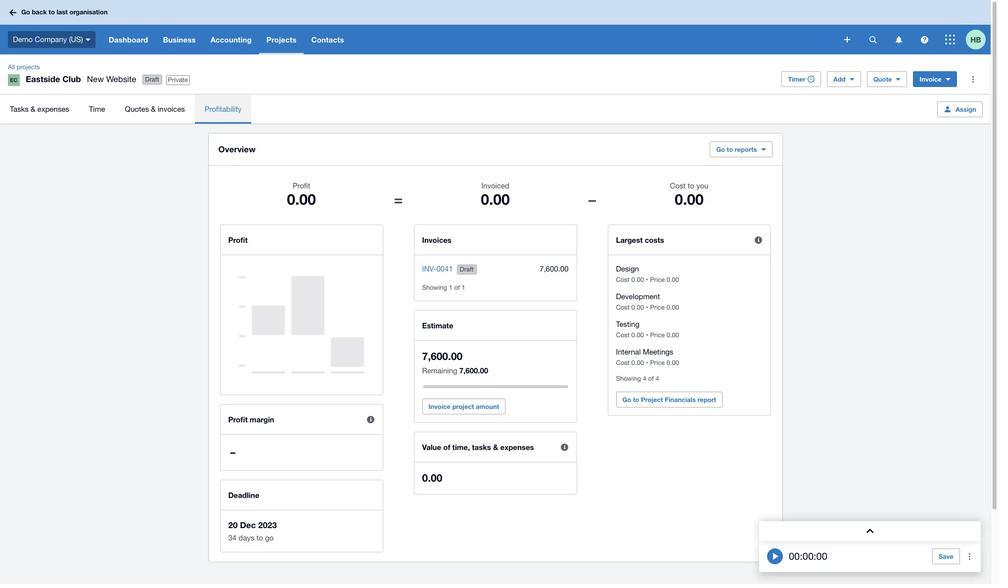 Task type: describe. For each thing, give the bounding box(es) containing it.
7,600.00 for 7,600.00
[[540, 265, 569, 273]]

quotes & invoices link
[[115, 94, 195, 124]]

svg image inside go back to last organisation link
[[9, 9, 16, 16]]

time
[[89, 105, 105, 113]]

value of time, tasks & expenses
[[422, 443, 534, 452]]

testing cost 0.00 • price 0.00
[[616, 320, 679, 339]]

tasks & expenses link
[[0, 94, 79, 124]]

development
[[616, 292, 660, 301]]

• inside internal meetings cost 0.00 • price 0.00
[[646, 359, 648, 367]]

overview
[[218, 144, 256, 154]]

invoice button
[[913, 71, 957, 87]]

go for go to project financials report
[[623, 396, 631, 404]]

dashboard link
[[101, 25, 156, 54]]

invoice for invoice
[[920, 75, 942, 83]]

add
[[833, 75, 846, 83]]

go to reports button
[[710, 141, 772, 157]]

more info image for value of time, tasks & expenses
[[555, 437, 575, 457]]

website
[[106, 74, 136, 84]]

time link
[[79, 94, 115, 124]]

invoices
[[158, 105, 185, 113]]

assign
[[956, 105, 976, 113]]

showing 1 of 1
[[422, 284, 465, 291]]

banner containing hb
[[0, 0, 991, 54]]

profit 0.00
[[287, 182, 316, 208]]

profit for margin
[[228, 415, 248, 424]]

2023
[[258, 520, 277, 530]]

invoiced
[[481, 182, 509, 190]]

no profit information available image
[[239, 265, 364, 385]]

cost for testing
[[616, 331, 630, 339]]

dashboard
[[109, 35, 148, 44]]

quotes & invoices
[[125, 105, 185, 113]]

34
[[228, 534, 237, 542]]

tasks & expenses
[[10, 105, 69, 113]]

–
[[230, 446, 235, 459]]

go for go to reports
[[716, 145, 725, 153]]

all projects
[[8, 63, 40, 71]]

last
[[57, 8, 68, 16]]

go to reports
[[716, 145, 757, 153]]

all projects link
[[4, 62, 44, 72]]

internal meetings cost 0.00 • price 0.00
[[616, 348, 679, 367]]

price for design
[[650, 276, 665, 283]]

7,600.00 for 7,600.00 remaining 7,600.00
[[422, 350, 463, 363]]

demo company (us)
[[13, 35, 83, 43]]

projects
[[267, 35, 297, 44]]

price inside internal meetings cost 0.00 • price 0.00
[[650, 359, 665, 367]]

go to project financials report
[[623, 396, 716, 404]]

accounting button
[[203, 25, 259, 54]]

go back to last organisation
[[21, 8, 108, 16]]

remaining
[[422, 367, 457, 375]]

cost inside cost to you 0.00
[[670, 182, 686, 190]]

20
[[228, 520, 238, 530]]

save
[[939, 553, 954, 560]]

of for 4
[[648, 375, 654, 382]]

accounting
[[211, 35, 252, 44]]

(us)
[[69, 35, 83, 43]]

invoices
[[422, 235, 452, 244]]

reports
[[735, 145, 757, 153]]

ec
[[10, 77, 18, 83]]

back
[[32, 8, 47, 16]]

0041
[[436, 265, 453, 273]]

go to project financials report button
[[616, 392, 723, 408]]

projects button
[[259, 25, 304, 54]]

to for cost to you 0.00
[[688, 182, 694, 190]]

contacts
[[311, 35, 344, 44]]

• for design
[[646, 276, 648, 283]]

hb button
[[966, 25, 991, 54]]

tasks
[[10, 105, 29, 113]]

profitability link
[[195, 94, 251, 124]]

project
[[452, 403, 474, 411]]

save button
[[932, 549, 960, 564]]

navigation inside "banner"
[[101, 25, 837, 54]]

largest
[[616, 235, 643, 244]]

2 vertical spatial 7,600.00
[[459, 366, 488, 375]]

design cost 0.00 • price 0.00
[[616, 265, 679, 283]]

00:00:00
[[789, 551, 827, 562]]

20 dec 2023 34 days to go
[[228, 520, 277, 542]]

1 horizontal spatial expenses
[[500, 443, 534, 452]]

estimate
[[422, 321, 453, 330]]

invoice project amount
[[429, 403, 499, 411]]

1 vertical spatial draft
[[460, 266, 474, 273]]

=
[[394, 190, 403, 208]]

dec
[[240, 520, 256, 530]]

invoiced 0.00
[[481, 182, 510, 208]]

inv-
[[422, 265, 436, 273]]

costs
[[645, 235, 664, 244]]

all
[[8, 63, 15, 71]]

to inside 20 dec 2023 34 days to go
[[256, 534, 263, 542]]

svg image up quote
[[869, 36, 877, 43]]

start timer image
[[767, 549, 783, 564]]

svg image left svg image
[[921, 36, 928, 43]]

more info image for largest costs
[[749, 230, 768, 250]]

new
[[87, 74, 104, 84]]

cost to you 0.00
[[670, 182, 709, 208]]

tasks
[[472, 443, 491, 452]]

organisation
[[69, 8, 108, 16]]

business
[[163, 35, 196, 44]]

testing
[[616, 320, 640, 328]]

2 4 from the left
[[656, 375, 659, 382]]

amount
[[476, 403, 499, 411]]

time,
[[452, 443, 470, 452]]



Task type: locate. For each thing, give the bounding box(es) containing it.
to left you
[[688, 182, 694, 190]]

price
[[650, 276, 665, 283], [650, 304, 665, 311], [650, 331, 665, 339], [650, 359, 665, 367]]

•
[[646, 276, 648, 283], [646, 304, 648, 311], [646, 331, 648, 339], [646, 359, 648, 367]]

1 vertical spatial go
[[716, 145, 725, 153]]

svg image
[[945, 35, 955, 45]]

inv-0041 link
[[422, 265, 453, 273]]

• up development on the bottom right
[[646, 276, 648, 283]]

draft
[[145, 76, 159, 83], [460, 266, 474, 273]]

4
[[643, 375, 646, 382], [656, 375, 659, 382]]

1 4 from the left
[[643, 375, 646, 382]]

quotes
[[125, 105, 149, 113]]

1 vertical spatial expenses
[[500, 443, 534, 452]]

0 horizontal spatial 1
[[449, 284, 453, 291]]

contacts button
[[304, 25, 352, 54]]

1 vertical spatial more options image
[[960, 547, 980, 566]]

& for tasks
[[31, 105, 35, 113]]

0 vertical spatial invoice
[[920, 75, 942, 83]]

to left 'project'
[[633, 396, 639, 404]]

−
[[588, 190, 597, 208]]

invoice inside button
[[429, 403, 451, 411]]

go inside "banner"
[[21, 8, 30, 16]]

timer button
[[782, 71, 821, 87]]

profitability
[[205, 105, 242, 113]]

price up the meetings in the right of the page
[[650, 331, 665, 339]]

1 vertical spatial invoice
[[429, 403, 451, 411]]

1 horizontal spatial more info image
[[749, 230, 768, 250]]

4 • from the top
[[646, 359, 648, 367]]

svg image up quote popup button
[[896, 36, 902, 43]]

draft right 0041
[[460, 266, 474, 273]]

project
[[641, 396, 663, 404]]

4 price from the top
[[650, 359, 665, 367]]

showing 4 of 4
[[616, 375, 659, 382]]

internal
[[616, 348, 641, 356]]

3 • from the top
[[646, 331, 648, 339]]

4 down internal meetings cost 0.00 • price 0.00
[[643, 375, 646, 382]]

projects
[[17, 63, 40, 71]]

0 vertical spatial expenses
[[37, 105, 69, 113]]

0 horizontal spatial of
[[443, 443, 450, 452]]

private
[[168, 76, 188, 84]]

invoice up assign button
[[920, 75, 942, 83]]

3 price from the top
[[650, 331, 665, 339]]

0 horizontal spatial more info image
[[555, 437, 575, 457]]

1 horizontal spatial invoice
[[920, 75, 942, 83]]

demo
[[13, 35, 33, 43]]

2 vertical spatial profit
[[228, 415, 248, 424]]

invoice left project in the bottom of the page
[[429, 403, 451, 411]]

price inside testing cost 0.00 • price 0.00
[[650, 331, 665, 339]]

go inside popup button
[[716, 145, 725, 153]]

assign button
[[937, 101, 983, 117]]

0 vertical spatial of
[[454, 284, 460, 291]]

to inside cost to you 0.00
[[688, 182, 694, 190]]

add button
[[827, 71, 861, 87]]

club
[[62, 74, 81, 84]]

price inside the design cost 0.00 • price 0.00
[[650, 276, 665, 283]]

2 horizontal spatial of
[[648, 375, 654, 382]]

svg image right (us)
[[85, 38, 90, 41]]

eastside
[[26, 74, 60, 84]]

showing for showing 1 of 1
[[422, 284, 447, 291]]

cost up testing
[[616, 304, 630, 311]]

1 horizontal spatial 1
[[462, 284, 465, 291]]

navigation containing dashboard
[[101, 25, 837, 54]]

2 horizontal spatial &
[[493, 443, 498, 452]]

profit margin
[[228, 415, 274, 424]]

go inside button
[[623, 396, 631, 404]]

draft left private at the top left
[[145, 76, 159, 83]]

go left the back
[[21, 8, 30, 16]]

design
[[616, 265, 639, 273]]

cost down testing
[[616, 331, 630, 339]]

company
[[35, 35, 67, 43]]

showing
[[422, 284, 447, 291], [616, 375, 641, 382]]

go down showing 4 of 4
[[623, 396, 631, 404]]

largest costs
[[616, 235, 664, 244]]

go
[[21, 8, 30, 16], [716, 145, 725, 153], [623, 396, 631, 404]]

price for development
[[650, 304, 665, 311]]

banner
[[0, 0, 991, 54]]

1 horizontal spatial &
[[151, 105, 156, 113]]

profit inside profit 0.00
[[293, 182, 310, 190]]

1 horizontal spatial draft
[[460, 266, 474, 273]]

0.00 inside cost to you 0.00
[[675, 190, 704, 208]]

development cost 0.00 • price 0.00
[[616, 292, 679, 311]]

business button
[[156, 25, 203, 54]]

price for testing
[[650, 331, 665, 339]]

0 vertical spatial go
[[21, 8, 30, 16]]

report
[[698, 396, 716, 404]]

go left reports
[[716, 145, 725, 153]]

go back to last organisation link
[[6, 4, 114, 21]]

navigation
[[101, 25, 837, 54]]

• inside the design cost 0.00 • price 0.00
[[646, 276, 648, 283]]

to inside "banner"
[[49, 8, 55, 16]]

0 vertical spatial draft
[[145, 76, 159, 83]]

cost inside development cost 0.00 • price 0.00
[[616, 304, 630, 311]]

expenses right tasks
[[500, 443, 534, 452]]

svg image inside demo company (us) popup button
[[85, 38, 90, 41]]

1 1 from the left
[[449, 284, 453, 291]]

to for go to project financials report
[[633, 396, 639, 404]]

• inside testing cost 0.00 • price 0.00
[[646, 331, 648, 339]]

• for development
[[646, 304, 648, 311]]

invoice for invoice project amount
[[429, 403, 451, 411]]

showing down "inv-0041"
[[422, 284, 447, 291]]

price down development on the bottom right
[[650, 304, 665, 311]]

0 horizontal spatial go
[[21, 8, 30, 16]]

• up the meetings in the right of the page
[[646, 331, 648, 339]]

1 vertical spatial more info image
[[555, 437, 575, 457]]

quote button
[[867, 71, 907, 87]]

showing down the internal
[[616, 375, 641, 382]]

& for quotes
[[151, 105, 156, 113]]

0 horizontal spatial showing
[[422, 284, 447, 291]]

inv-0041
[[422, 265, 453, 273]]

0 vertical spatial showing
[[422, 284, 447, 291]]

2 1 from the left
[[462, 284, 465, 291]]

cost inside internal meetings cost 0.00 • price 0.00
[[616, 359, 630, 367]]

&
[[31, 105, 35, 113], [151, 105, 156, 113], [493, 443, 498, 452]]

svg image
[[9, 9, 16, 16], [869, 36, 877, 43], [896, 36, 902, 43], [921, 36, 928, 43], [844, 37, 850, 43], [85, 38, 90, 41]]

to for go to reports
[[727, 145, 733, 153]]

• inside development cost 0.00 • price 0.00
[[646, 304, 648, 311]]

cost for development
[[616, 304, 630, 311]]

2 vertical spatial go
[[623, 396, 631, 404]]

0 horizontal spatial 4
[[643, 375, 646, 382]]

0.00
[[287, 190, 316, 208], [481, 190, 510, 208], [675, 190, 704, 208], [631, 276, 644, 283], [667, 276, 679, 283], [631, 304, 644, 311], [667, 304, 679, 311], [631, 331, 644, 339], [667, 331, 679, 339], [631, 359, 644, 367], [667, 359, 679, 367], [422, 472, 442, 484]]

0 vertical spatial profit
[[293, 182, 310, 190]]

profit for 0.00
[[293, 182, 310, 190]]

1 horizontal spatial of
[[454, 284, 460, 291]]

quote
[[873, 75, 892, 83]]

0 horizontal spatial &
[[31, 105, 35, 113]]

more options image right save
[[960, 547, 980, 566]]

financials
[[665, 396, 696, 404]]

price up development cost 0.00 • price 0.00
[[650, 276, 665, 283]]

2 • from the top
[[646, 304, 648, 311]]

1 horizontal spatial 4
[[656, 375, 659, 382]]

cost
[[670, 182, 686, 190], [616, 276, 630, 283], [616, 304, 630, 311], [616, 331, 630, 339], [616, 359, 630, 367]]

svg image up add popup button
[[844, 37, 850, 43]]

go for go back to last organisation
[[21, 8, 30, 16]]

timer
[[788, 75, 806, 83]]

2 horizontal spatial go
[[716, 145, 725, 153]]

2 price from the top
[[650, 304, 665, 311]]

1 • from the top
[[646, 276, 648, 283]]

1 horizontal spatial showing
[[616, 375, 641, 382]]

eastside club
[[26, 74, 81, 84]]

1
[[449, 284, 453, 291], [462, 284, 465, 291]]

0 vertical spatial 7,600.00
[[540, 265, 569, 273]]

cost down the internal
[[616, 359, 630, 367]]

expenses
[[37, 105, 69, 113], [500, 443, 534, 452]]

go
[[265, 534, 274, 542]]

• down the meetings in the right of the page
[[646, 359, 648, 367]]

invoice inside popup button
[[920, 75, 942, 83]]

0 horizontal spatial expenses
[[37, 105, 69, 113]]

to left the last
[[49, 8, 55, 16]]

more info image
[[361, 410, 381, 429]]

to
[[49, 8, 55, 16], [727, 145, 733, 153], [688, 182, 694, 190], [633, 396, 639, 404], [256, 534, 263, 542]]

1 vertical spatial 7,600.00
[[422, 350, 463, 363]]

0 vertical spatial more info image
[[749, 230, 768, 250]]

more options image up assign
[[963, 69, 983, 89]]

demo company (us) button
[[0, 25, 101, 54]]

cost left you
[[670, 182, 686, 190]]

1 vertical spatial profit
[[228, 235, 248, 244]]

you
[[696, 182, 709, 190]]

1 horizontal spatial go
[[623, 396, 631, 404]]

showing for showing 4 of 4
[[616, 375, 641, 382]]

7,600.00 remaining 7,600.00
[[422, 350, 488, 375]]

expenses down eastside club
[[37, 105, 69, 113]]

cost inside testing cost 0.00 • price 0.00
[[616, 331, 630, 339]]

to inside popup button
[[727, 145, 733, 153]]

invoice project amount button
[[422, 399, 506, 415]]

svg image left the back
[[9, 9, 16, 16]]

to left go
[[256, 534, 263, 542]]

new website
[[87, 74, 136, 84]]

to left reports
[[727, 145, 733, 153]]

profitability tab
[[195, 94, 251, 124]]

invoice
[[920, 75, 942, 83], [429, 403, 451, 411]]

2 vertical spatial of
[[443, 443, 450, 452]]

cost down design at the right top of page
[[616, 276, 630, 283]]

price down the meetings in the right of the page
[[650, 359, 665, 367]]

1 price from the top
[[650, 276, 665, 283]]

1 vertical spatial of
[[648, 375, 654, 382]]

meetings
[[643, 348, 673, 356]]

0 horizontal spatial invoice
[[429, 403, 451, 411]]

days
[[239, 534, 254, 542]]

deadline
[[228, 491, 259, 500]]

0 horizontal spatial draft
[[145, 76, 159, 83]]

more info image
[[749, 230, 768, 250], [555, 437, 575, 457]]

cost for design
[[616, 276, 630, 283]]

• for testing
[[646, 331, 648, 339]]

0 vertical spatial more options image
[[963, 69, 983, 89]]

hb
[[971, 35, 981, 44]]

cost inside the design cost 0.00 • price 0.00
[[616, 276, 630, 283]]

to inside button
[[633, 396, 639, 404]]

of for 1
[[454, 284, 460, 291]]

4 up 'project'
[[656, 375, 659, 382]]

price inside development cost 0.00 • price 0.00
[[650, 304, 665, 311]]

• down development on the bottom right
[[646, 304, 648, 311]]

1 vertical spatial showing
[[616, 375, 641, 382]]

more options image
[[963, 69, 983, 89], [960, 547, 980, 566]]



Task type: vqa. For each thing, say whether or not it's contained in the screenshot.
contact in the button
no



